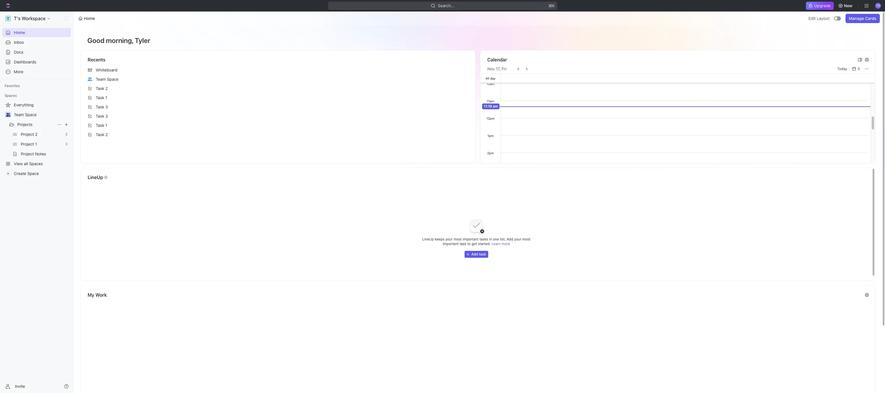 Task type: vqa. For each thing, say whether or not it's contained in the screenshot.
11:19 Am
yes



Task type: locate. For each thing, give the bounding box(es) containing it.
2 down "projects" link
[[35, 132, 37, 137]]

task down task 1
[[96, 104, 104, 109]]

tree containing everything
[[2, 100, 71, 178]]

space
[[107, 77, 118, 82], [25, 112, 37, 117], [27, 171, 39, 176]]

1 horizontal spatial lineup
[[422, 237, 434, 241]]

1 vertical spatial user group image
[[6, 113, 10, 117]]

0 vertical spatial space
[[107, 77, 118, 82]]

team space link
[[85, 75, 471, 84], [14, 110, 70, 119]]

0 horizontal spatial team space
[[14, 112, 37, 117]]

task down task 2
[[96, 95, 104, 100]]

1 vertical spatial important
[[443, 242, 459, 246]]

task inside task 2 'link'
[[96, 86, 104, 91]]

user group image
[[88, 77, 92, 81], [6, 113, 10, 117]]

home inside sidebar navigation
[[14, 30, 25, 35]]

1 project from the top
[[21, 132, 34, 137]]

tyler
[[135, 36, 150, 44]]

add task
[[471, 252, 486, 256]]

1 horizontal spatial spaces
[[29, 161, 43, 166]]

0 vertical spatial add
[[507, 237, 513, 241]]

important up to
[[463, 237, 479, 241]]

0 vertical spatial task 3
[[96, 104, 108, 109]]

project inside "link"
[[21, 151, 34, 156]]

task up ‎task 1
[[96, 114, 104, 119]]

0 vertical spatial lineup
[[88, 175, 103, 180]]

0 vertical spatial team space
[[96, 77, 118, 82]]

0 button
[[851, 65, 862, 72]]

0 vertical spatial 1
[[105, 95, 107, 100]]

3 project from the top
[[21, 151, 34, 156]]

more button
[[2, 67, 71, 76]]

4 task from the top
[[96, 114, 104, 119]]

1 down task 2
[[105, 95, 107, 100]]

team
[[96, 77, 106, 82], [14, 112, 24, 117]]

nov 17, fri
[[487, 66, 506, 71]]

nov 17, fri button
[[487, 66, 506, 71]]

1 vertical spatial task 3
[[96, 114, 108, 119]]

0 horizontal spatial team
[[14, 112, 24, 117]]

1 horizontal spatial important
[[463, 237, 479, 241]]

0 vertical spatial team
[[96, 77, 106, 82]]

2 task 3 link from the top
[[85, 112, 471, 121]]

t's workspace, , element
[[5, 16, 11, 21]]

3 up ‎task 1
[[105, 114, 108, 119]]

1 horizontal spatial home
[[84, 16, 95, 21]]

task up task 1
[[96, 86, 104, 91]]

1 inside tree
[[35, 142, 37, 147]]

lineup
[[88, 175, 103, 180], [422, 237, 434, 241]]

1 horizontal spatial user group image
[[88, 77, 92, 81]]

0 horizontal spatial most
[[454, 237, 462, 241]]

most right keeps
[[454, 237, 462, 241]]

1 ‎task from the top
[[96, 123, 104, 128]]

fri
[[502, 66, 506, 71]]

team space link up "task 1" link
[[85, 75, 471, 84]]

‎task down ‎task 1
[[96, 132, 104, 137]]

space down everything 'link'
[[25, 112, 37, 117]]

project for project notes
[[21, 151, 34, 156]]

tb
[[876, 4, 880, 7]]

add up more at bottom right
[[507, 237, 513, 241]]

tb button
[[874, 1, 883, 10]]

1 vertical spatial spaces
[[29, 161, 43, 166]]

task 2 link
[[85, 84, 471, 93]]

project up view all spaces
[[21, 151, 34, 156]]

project
[[21, 132, 34, 137], [21, 142, 34, 147], [21, 151, 34, 156]]

17,
[[496, 66, 501, 71]]

0 horizontal spatial user group image
[[6, 113, 10, 117]]

0 horizontal spatial your
[[445, 237, 453, 241]]

0 vertical spatial important
[[463, 237, 479, 241]]

more
[[14, 69, 23, 74]]

2 inside "link"
[[35, 132, 37, 137]]

team space link down everything 'link'
[[14, 110, 70, 119]]

home link
[[2, 28, 71, 37]]

get
[[472, 242, 477, 246]]

layout:
[[817, 16, 831, 21]]

1 horizontal spatial your
[[514, 237, 521, 241]]

add
[[507, 237, 513, 241], [471, 252, 478, 256]]

2 project from the top
[[21, 142, 34, 147]]

upgrade
[[814, 3, 831, 8]]

manage cards
[[849, 16, 876, 21]]

most
[[454, 237, 462, 241], [522, 237, 530, 241]]

1 vertical spatial home
[[14, 30, 25, 35]]

task 3 for first task 3 link from the bottom of the page
[[96, 114, 108, 119]]

project inside "link"
[[21, 132, 34, 137]]

everything link
[[2, 100, 70, 110]]

2 task from the top
[[96, 95, 104, 100]]

keeps
[[435, 237, 445, 241]]

morning,
[[106, 36, 133, 44]]

team up task 2
[[96, 77, 106, 82]]

home up inbox
[[14, 30, 25, 35]]

team space inside sidebar navigation
[[14, 112, 37, 117]]

team space down whiteboard
[[96, 77, 118, 82]]

2pm
[[487, 151, 494, 155]]

task
[[96, 86, 104, 91], [96, 95, 104, 100], [96, 104, 104, 109], [96, 114, 104, 119]]

task 1 link
[[85, 93, 471, 102]]

‎task 1 link
[[85, 121, 471, 130]]

0 horizontal spatial add
[[471, 252, 478, 256]]

team down everything
[[14, 112, 24, 117]]

spaces down favorites button
[[5, 93, 17, 98]]

0 horizontal spatial lineup
[[88, 175, 103, 180]]

task inside button
[[479, 252, 486, 256]]

project up project 1
[[21, 132, 34, 137]]

2 vertical spatial 1
[[35, 142, 37, 147]]

task 3 link up ‎task 1 link on the top of page
[[85, 102, 471, 112]]

task for task 2 'link'
[[96, 86, 104, 91]]

2 down ‎task 1
[[105, 132, 108, 137]]

spaces up create space link
[[29, 161, 43, 166]]

upgrade link
[[806, 2, 834, 10]]

project notes
[[21, 151, 46, 156]]

lineup inside lineup keeps your most important tasks in one list. add your most important task to get started.
[[422, 237, 434, 241]]

1 task from the top
[[96, 86, 104, 91]]

create space link
[[2, 169, 70, 178]]

task 2
[[96, 86, 108, 91]]

team space up projects
[[14, 112, 37, 117]]

1 task 3 from the top
[[96, 104, 108, 109]]

1 vertical spatial project
[[21, 142, 34, 147]]

task 3 down task 1
[[96, 104, 108, 109]]

0 horizontal spatial important
[[443, 242, 459, 246]]

task for first task 3 link from the bottom of the page
[[96, 114, 104, 119]]

task 3
[[96, 104, 108, 109], [96, 114, 108, 119]]

task for second task 3 link from the bottom of the page
[[96, 104, 104, 109]]

2 task 3 from the top
[[96, 114, 108, 119]]

3 down task 1
[[105, 104, 108, 109]]

whiteboard
[[96, 67, 117, 72]]

0 horizontal spatial home
[[14, 30, 25, 35]]

task 3 up ‎task 1
[[96, 114, 108, 119]]

1 horizontal spatial team
[[96, 77, 106, 82]]

1 vertical spatial 1
[[105, 123, 107, 128]]

learn
[[492, 242, 501, 246]]

task inside lineup keeps your most important tasks in one list. add your most important task to get started.
[[460, 242, 466, 246]]

2
[[105, 86, 108, 91], [35, 132, 37, 137], [105, 132, 108, 137]]

1 vertical spatial team
[[14, 112, 24, 117]]

good
[[87, 36, 104, 44]]

1 vertical spatial ‎task
[[96, 132, 104, 137]]

task down started.
[[479, 252, 486, 256]]

2 vertical spatial project
[[21, 151, 34, 156]]

user group image inside sidebar navigation
[[6, 113, 10, 117]]

space down view all spaces link
[[27, 171, 39, 176]]

spaces
[[5, 93, 17, 98], [29, 161, 43, 166]]

task left to
[[460, 242, 466, 246]]

1 task 3 link from the top
[[85, 102, 471, 112]]

1 vertical spatial add
[[471, 252, 478, 256]]

2 inside 'link'
[[105, 86, 108, 91]]

add task button
[[464, 251, 488, 258]]

1 up the ‎task 2
[[105, 123, 107, 128]]

task inside "task 1" link
[[96, 95, 104, 100]]

1 horizontal spatial most
[[522, 237, 530, 241]]

your
[[445, 237, 453, 241], [514, 237, 521, 241]]

tree inside sidebar navigation
[[2, 100, 71, 178]]

project for project 2
[[21, 132, 34, 137]]

0 vertical spatial project
[[21, 132, 34, 137]]

docs link
[[2, 48, 71, 57]]

3 task from the top
[[96, 104, 104, 109]]

0 vertical spatial task
[[460, 242, 466, 246]]

most right "list."
[[522, 237, 530, 241]]

task
[[460, 242, 466, 246], [479, 252, 486, 256]]

1 vertical spatial team space link
[[14, 110, 70, 119]]

add down "get"
[[471, 252, 478, 256]]

3 up project notes "link"
[[65, 142, 67, 146]]

1 most from the left
[[454, 237, 462, 241]]

0 vertical spatial home
[[84, 16, 95, 21]]

0 horizontal spatial task
[[460, 242, 466, 246]]

edit layout:
[[809, 16, 831, 21]]

2 ‎task from the top
[[96, 132, 104, 137]]

0 vertical spatial team space link
[[85, 75, 471, 84]]

0 horizontal spatial team space link
[[14, 110, 70, 119]]

task 3 link
[[85, 102, 471, 112], [85, 112, 471, 121]]

project down project 2
[[21, 142, 34, 147]]

favorites
[[5, 84, 20, 88]]

new
[[844, 3, 853, 8]]

1 horizontal spatial add
[[507, 237, 513, 241]]

team inside sidebar navigation
[[14, 112, 24, 117]]

1 vertical spatial team space
[[14, 112, 37, 117]]

space down whiteboard
[[107, 77, 118, 82]]

task 3 link down "task 1" link
[[85, 112, 471, 121]]

good morning, tyler
[[87, 36, 150, 44]]

1 horizontal spatial task
[[479, 252, 486, 256]]

new button
[[836, 1, 856, 10]]

0 vertical spatial spaces
[[5, 93, 17, 98]]

1 vertical spatial lineup
[[422, 237, 434, 241]]

home up good
[[84, 16, 95, 21]]

0 vertical spatial user group image
[[88, 77, 92, 81]]

docs
[[14, 50, 23, 55]]

edit
[[809, 16, 816, 21]]

1 up project notes
[[35, 142, 37, 147]]

‎task up the ‎task 2
[[96, 123, 104, 128]]

1 your from the left
[[445, 237, 453, 241]]

your right "list."
[[514, 237, 521, 241]]

tree
[[2, 100, 71, 178]]

0 horizontal spatial spaces
[[5, 93, 17, 98]]

important down keeps
[[443, 242, 459, 246]]

lineup for lineup keeps your most important tasks in one list. add your most important task to get started.
[[422, 237, 434, 241]]

0
[[858, 67, 860, 71]]

0 vertical spatial ‎task
[[96, 123, 104, 128]]

1 vertical spatial task
[[479, 252, 486, 256]]

1 horizontal spatial team space
[[96, 77, 118, 82]]

your right keeps
[[445, 237, 453, 241]]

2 up task 1
[[105, 86, 108, 91]]

whiteboard link
[[85, 65, 471, 75]]

important
[[463, 237, 479, 241], [443, 242, 459, 246]]

home
[[84, 16, 95, 21], [14, 30, 25, 35]]



Task type: describe. For each thing, give the bounding box(es) containing it.
1 for task 1
[[105, 95, 107, 100]]

today button
[[835, 65, 850, 72]]

manage
[[849, 16, 864, 21]]

one
[[493, 237, 499, 241]]

create
[[14, 171, 26, 176]]

11am
[[487, 99, 494, 103]]

1 for ‎task 1
[[105, 123, 107, 128]]

12pm
[[486, 117, 495, 120]]

all
[[486, 76, 489, 80]]

task for "task 1" link
[[96, 95, 104, 100]]

lineup for lineup
[[88, 175, 103, 180]]

my work
[[88, 292, 107, 298]]

11:19 am
[[484, 104, 498, 108]]

invite
[[15, 384, 25, 389]]

list.
[[500, 237, 506, 241]]

1 for project 1
[[35, 142, 37, 147]]

more
[[502, 242, 510, 246]]

‎task for ‎task 2
[[96, 132, 104, 137]]

all
[[24, 161, 28, 166]]

‎task 2 link
[[85, 130, 471, 139]]

calendar
[[487, 57, 507, 62]]

task 3 for second task 3 link from the bottom of the page
[[96, 104, 108, 109]]

my
[[88, 292, 94, 298]]

am
[[493, 104, 498, 108]]

add task button
[[464, 251, 488, 258]]

task 1
[[96, 95, 107, 100]]

to
[[467, 242, 471, 246]]

tasks
[[480, 237, 488, 241]]

favorites button
[[2, 82, 22, 89]]

started.
[[478, 242, 491, 246]]

lineup keeps your most important tasks in one list. add your most important task to get started.
[[422, 237, 530, 246]]

‎task for ‎task 1
[[96, 123, 104, 128]]

2 for task 2
[[105, 86, 108, 91]]

learn more
[[492, 242, 510, 246]]

t's
[[14, 16, 20, 21]]

learn more link
[[492, 242, 510, 246]]

2 vertical spatial space
[[27, 171, 39, 176]]

⌘k
[[548, 3, 555, 8]]

search...
[[438, 3, 454, 8]]

create space
[[14, 171, 39, 176]]

1 horizontal spatial team space link
[[85, 75, 471, 84]]

today
[[837, 67, 847, 71]]

view all spaces
[[14, 161, 43, 166]]

all day
[[486, 76, 496, 80]]

everything
[[14, 102, 34, 107]]

view
[[14, 161, 23, 166]]

project 2 link
[[21, 130, 63, 139]]

project for project 1
[[21, 142, 34, 147]]

11:19
[[484, 104, 492, 108]]

2 for project 2
[[35, 132, 37, 137]]

1 vertical spatial space
[[25, 112, 37, 117]]

project 2
[[21, 132, 37, 137]]

dashboards
[[14, 59, 36, 64]]

t's workspace
[[14, 16, 46, 21]]

10am
[[487, 82, 495, 86]]

nov
[[487, 66, 495, 71]]

‎task 1
[[96, 123, 107, 128]]

t
[[7, 16, 9, 21]]

work
[[95, 292, 107, 298]]

2 for ‎task 2
[[105, 132, 108, 137]]

add inside lineup keeps your most important tasks in one list. add your most important task to get started.
[[507, 237, 513, 241]]

manage cards button
[[846, 14, 880, 23]]

‎task 2
[[96, 132, 108, 137]]

2 your from the left
[[514, 237, 521, 241]]

projects link
[[17, 120, 55, 129]]

add inside add task button
[[471, 252, 478, 256]]

in
[[489, 237, 492, 241]]

project notes link
[[21, 149, 70, 159]]

inbox link
[[2, 38, 71, 47]]

project 1 link
[[21, 140, 63, 149]]

project 1
[[21, 142, 37, 147]]

dashboards link
[[2, 57, 71, 67]]

view all spaces link
[[2, 159, 70, 168]]

spaces inside tree
[[29, 161, 43, 166]]

1pm
[[487, 134, 494, 138]]

sidebar navigation
[[0, 12, 75, 393]]

workspace
[[22, 16, 46, 21]]

2 most from the left
[[522, 237, 530, 241]]

cards
[[865, 16, 876, 21]]

notes
[[35, 151, 46, 156]]

3 right project 2 "link"
[[65, 132, 67, 136]]

day
[[490, 76, 496, 80]]

recents
[[88, 57, 105, 62]]

projects
[[17, 122, 33, 127]]



